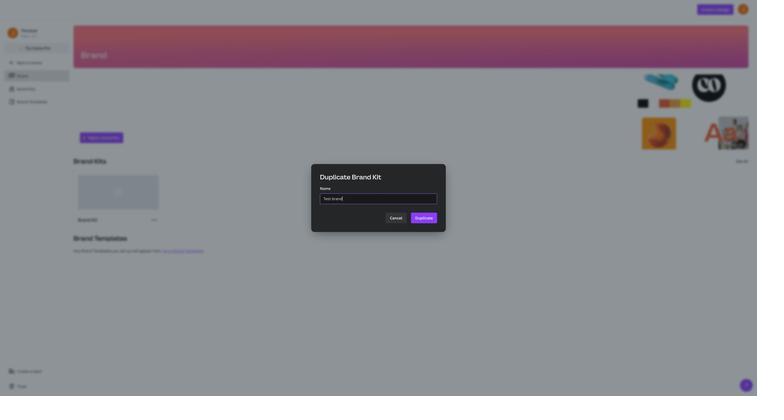 Task type: vqa. For each thing, say whether or not it's contained in the screenshot.
Name your Brand Kit text field
yes



Task type: describe. For each thing, give the bounding box(es) containing it.
Name your Brand Kit text field
[[324, 194, 434, 204]]



Task type: locate. For each thing, give the bounding box(es) containing it.
list
[[4, 70, 69, 107]]



